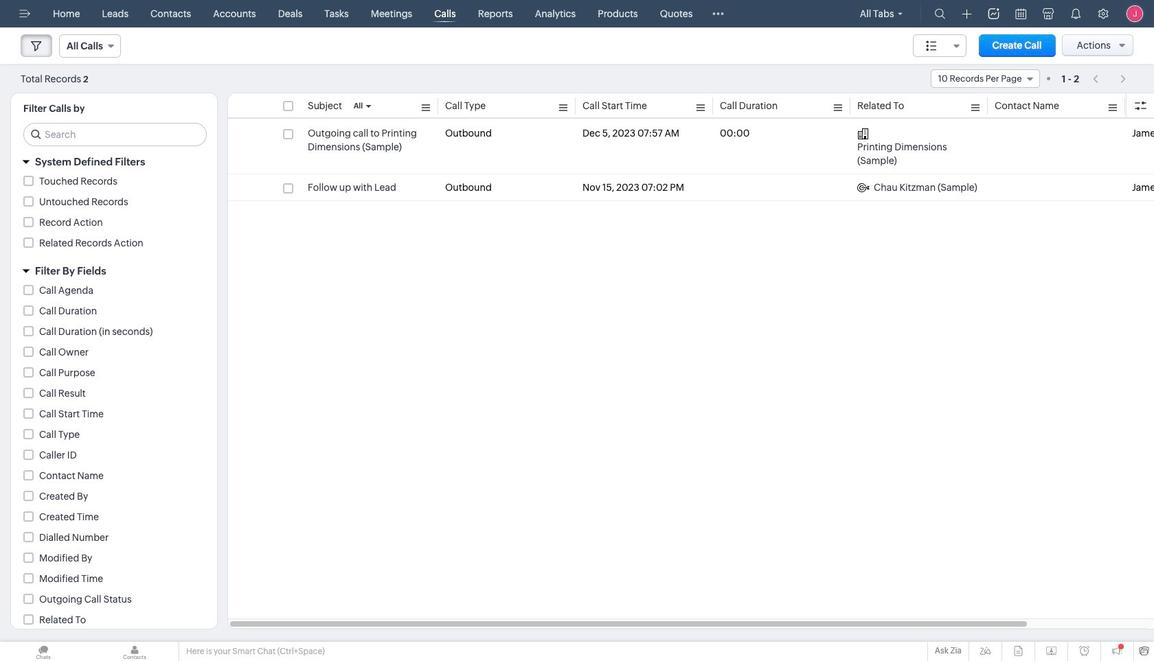 Task type: locate. For each thing, give the bounding box(es) containing it.
quick actions image
[[962, 9, 972, 19]]

marketplace image
[[1043, 8, 1054, 19]]

search image
[[935, 8, 946, 19]]



Task type: describe. For each thing, give the bounding box(es) containing it.
chats image
[[0, 642, 87, 662]]

notifications image
[[1071, 8, 1082, 19]]

configure settings image
[[1098, 8, 1109, 19]]

contacts image
[[91, 642, 178, 662]]

calendar image
[[1016, 8, 1027, 19]]

sales motivator image
[[988, 8, 999, 19]]



Task type: vqa. For each thing, say whether or not it's contained in the screenshot.
Zia
no



